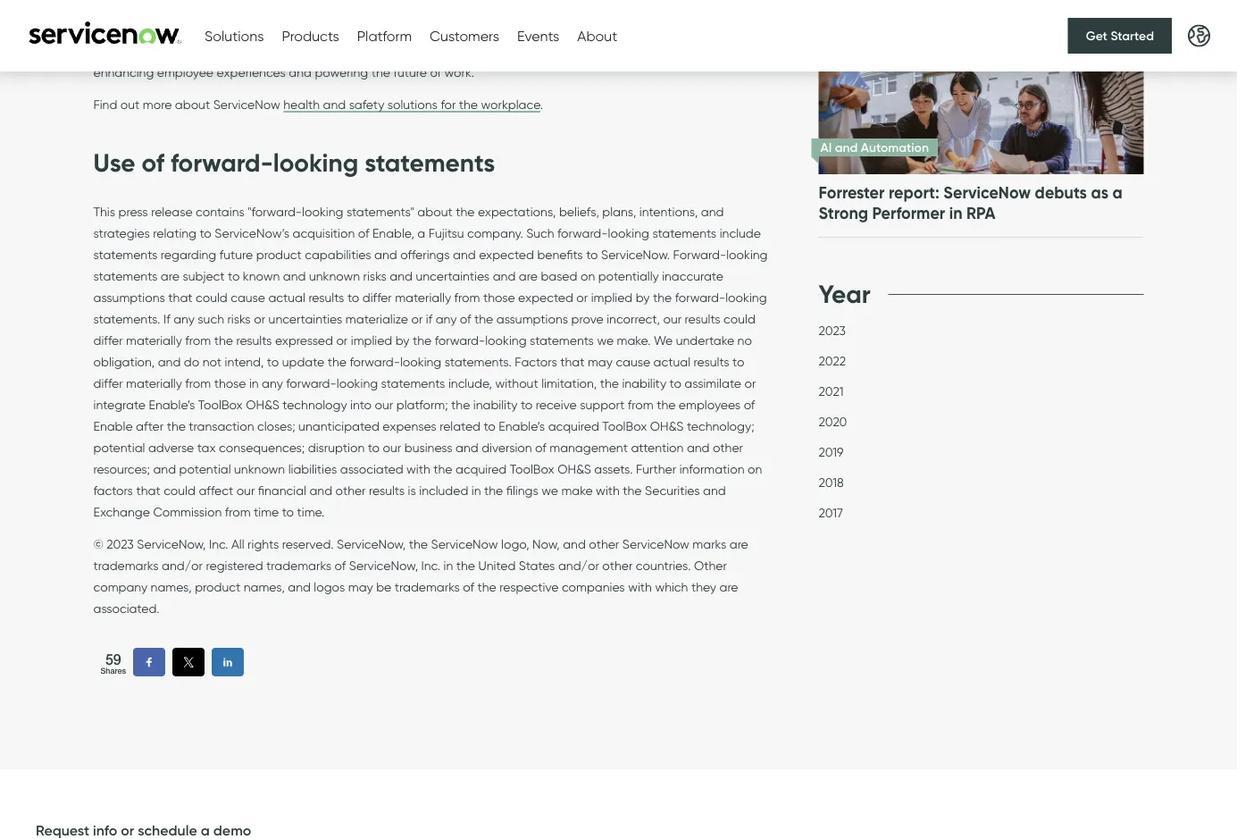 Task type: locate. For each thing, give the bounding box(es) containing it.
and down the related
[[456, 440, 479, 455]]

solutions button
[[205, 27, 264, 44]]

59 shares
[[101, 651, 126, 676]]

prove
[[572, 312, 604, 327]]

uncertainties
[[416, 269, 490, 284], [269, 312, 343, 327]]

0 horizontal spatial unknown
[[234, 462, 285, 477]]

1 vertical spatial acquisition
[[293, 226, 355, 241]]

of
[[297, 43, 308, 58], [629, 43, 641, 58], [430, 65, 441, 80], [142, 147, 164, 179], [358, 226, 369, 241], [460, 312, 471, 327], [744, 397, 755, 412], [535, 440, 547, 455], [335, 558, 346, 573], [463, 580, 475, 595]]

such
[[198, 312, 224, 327]]

2 vertical spatial materially
[[126, 376, 182, 391]]

servicenow,
[[137, 537, 206, 552], [337, 537, 406, 552], [349, 558, 418, 573]]

known
[[243, 269, 280, 284]]

the down assets.
[[623, 483, 642, 498]]

0 horizontal spatial that
[[136, 483, 161, 498]]

and/or up companies
[[558, 558, 599, 573]]

future down the servicenow's
[[220, 247, 253, 262]]

1 vertical spatial cause
[[616, 354, 651, 370]]

0 horizontal spatial oh&s
[[246, 397, 280, 412]]

1 vertical spatial about
[[418, 204, 453, 219]]

1 vertical spatial differ
[[93, 333, 123, 348]]

information
[[680, 462, 745, 477]]

could up no
[[724, 312, 756, 327]]

with left which
[[628, 580, 652, 595]]

in down intend,
[[249, 376, 259, 391]]

unknown down capabilities at the left of page
[[309, 269, 360, 284]]

attention
[[631, 440, 684, 455]]

1 horizontal spatial technology
[[517, 43, 582, 58]]

differ up obligation,
[[93, 333, 123, 348]]

obligation,
[[93, 354, 155, 370]]

and/or left registered
[[162, 558, 203, 573]]

inability
[[622, 376, 667, 391], [473, 397, 518, 412]]

1 horizontal spatial 2023
[[819, 323, 846, 338]]

2 vertical spatial could
[[164, 483, 196, 498]]

in inside forrester report: servicenow debuts as a strong performer in rpa
[[950, 203, 963, 223]]

integrate
[[93, 397, 146, 412]]

this
[[93, 43, 115, 58], [93, 204, 115, 219]]

2021 link
[[819, 383, 844, 403]]

marks
[[693, 537, 727, 552]]

potential up resources; on the left bottom of the page
[[93, 440, 145, 455]]

1 vertical spatial implied
[[351, 333, 392, 348]]

0 vertical spatial this
[[93, 43, 115, 58]]

enhancing
[[93, 65, 154, 80]]

0 horizontal spatial actual
[[268, 290, 306, 305]]

2 names, from the left
[[244, 580, 285, 595]]

product up known
[[256, 247, 302, 262]]

inability down the make.
[[622, 376, 667, 391]]

mapwize link
[[384, 43, 434, 59]]

our
[[644, 43, 662, 58], [663, 312, 682, 327], [375, 397, 393, 412], [383, 440, 401, 455], [236, 483, 255, 498]]

1 vertical spatial those
[[214, 376, 246, 391]]

if
[[426, 312, 433, 327]]

may up limitation,
[[588, 354, 613, 370]]

0 horizontal spatial and/or
[[162, 558, 203, 573]]

with up the is
[[407, 462, 431, 477]]

health
[[284, 97, 320, 112]]

1 vertical spatial could
[[724, 312, 756, 327]]

1 horizontal spatial and/or
[[558, 558, 599, 573]]

our right 'part'
[[644, 43, 662, 58]]

1 vertical spatial materially
[[126, 333, 182, 348]]

capabilities
[[305, 247, 371, 262]]

names, up associated.
[[151, 580, 192, 595]]

1 vertical spatial a
[[418, 226, 426, 241]]

that up if
[[168, 290, 193, 305]]

undertake
[[676, 333, 735, 348]]

0 horizontal spatial risks
[[227, 312, 251, 327]]

2 horizontal spatial any
[[436, 312, 457, 327]]

differ up materialize on the top
[[363, 290, 392, 305]]

0 vertical spatial inability
[[622, 376, 667, 391]]

0 horizontal spatial with
[[407, 462, 431, 477]]

differ
[[363, 290, 392, 305], [93, 333, 123, 348], [93, 376, 123, 391]]

0 vertical spatial cause
[[231, 290, 265, 305]]

looking up capabilities at the left of page
[[302, 204, 344, 219]]

the up support
[[600, 376, 619, 391]]

and
[[289, 65, 312, 80], [323, 97, 346, 112], [835, 140, 858, 155], [701, 204, 724, 219], [374, 247, 397, 262], [453, 247, 476, 262], [283, 269, 306, 284], [390, 269, 413, 284], [493, 269, 516, 284], [158, 354, 181, 370], [456, 440, 479, 455], [687, 440, 710, 455], [153, 462, 176, 477], [310, 483, 332, 498], [703, 483, 726, 498], [563, 537, 586, 552], [288, 580, 311, 595]]

0 horizontal spatial may
[[348, 580, 373, 595]]

0 horizontal spatial a
[[418, 226, 426, 241]]

trademarks
[[93, 558, 159, 573], [266, 558, 332, 573], [395, 580, 460, 595]]

support
[[580, 397, 625, 412]]

closes;
[[257, 419, 295, 434]]

by up incorrect,
[[636, 290, 650, 305]]

.
[[540, 97, 543, 112]]

trademarks up company
[[93, 558, 159, 573]]

1 horizontal spatial inability
[[622, 376, 667, 391]]

0 horizontal spatial assumptions
[[93, 290, 165, 305]]

and/or
[[162, 558, 203, 573], [558, 558, 599, 573]]

get started
[[1086, 28, 1155, 43]]

in
[[950, 203, 963, 223], [249, 376, 259, 391], [472, 483, 481, 498], [444, 558, 453, 573]]

actual down "we"
[[654, 354, 691, 370]]

0 horizontal spatial on
[[581, 269, 595, 284]]

1 this from the top
[[93, 43, 115, 58]]

or down known
[[254, 312, 265, 327]]

on right based
[[581, 269, 595, 284]]

the
[[371, 65, 390, 80], [459, 97, 478, 112], [456, 204, 475, 219], [653, 290, 672, 305], [475, 312, 493, 327], [214, 333, 233, 348], [413, 333, 432, 348], [328, 354, 347, 370], [600, 376, 619, 391], [451, 397, 470, 412], [657, 397, 676, 412], [167, 419, 186, 434], [434, 462, 453, 477], [484, 483, 503, 498], [623, 483, 642, 498], [409, 537, 428, 552], [456, 558, 475, 573], [478, 580, 497, 595]]

2019 link
[[819, 444, 844, 464]]

2020 link
[[819, 414, 847, 433]]

united
[[478, 558, 516, 573]]

2017
[[819, 505, 843, 520]]

from
[[454, 290, 480, 305], [185, 333, 211, 348], [185, 376, 211, 391], [628, 397, 654, 412], [225, 505, 251, 520]]

all
[[231, 537, 244, 552]]

1 horizontal spatial may
[[588, 354, 613, 370]]

and inside as part of our commitment to enhancing employee experiences and powering the future of work.
[[289, 65, 312, 80]]

technology inside this press release contains "forward-looking statements" about the expectations, beliefs, plans, intentions, and strategies relating to servicenow's acquisition of enable, a fujitsu company. such forward-looking statements include statements regarding future product capabilities and offerings and expected benefits to servicenow. forward-looking statements are subject to known and unknown risks and uncertainties and are based on potentially inaccurate assumptions that could cause actual results to differ materially from those expected or implied by the forward-looking statements. if any such risks or uncertainties materialize or if any of the assumptions prove incorrect, our results could differ materially from the results expressed or implied by the forward-looking statements we make. we undertake no obligation, and do not intend, to update the forward-looking statements. factors that may cause actual results to differ materially from those in any forward-looking statements include, without limitation, the inability to assimilate or integrate enable's toolbox oh&s technology into our platform; the inability to receive support from the employees of enable after the transaction closes; unanticipated expenses related to enable's acquired toolbox oh&s technology; potential adverse tax consequences; disruption to our business and diversion of management attention and other resources; and potential unknown liabilities associated with the acquired toolbox oh&s assets. further information on factors that could affect our financial and other results is included in the filings we make with the securities and exchange commission from time to time.
[[283, 397, 347, 412]]

2023 right '©'
[[107, 537, 134, 552]]

included
[[419, 483, 469, 498]]

from down 'fujitsu'
[[454, 290, 480, 305]]

of up technology;
[[744, 397, 755, 412]]

0 horizontal spatial names,
[[151, 580, 192, 595]]

1 vertical spatial 2023
[[107, 537, 134, 552]]

0 horizontal spatial inc.
[[209, 537, 228, 552]]

differ up integrate
[[93, 376, 123, 391]]

1 horizontal spatial that
[[168, 290, 193, 305]]

this acquisition follows acquisitions of hitch works mapwize
[[93, 43, 434, 58]]

1 vertical spatial inability
[[473, 397, 518, 412]]

1 vertical spatial oh&s
[[650, 419, 684, 434]]

statements. left if
[[93, 312, 160, 327]]

oh&s
[[246, 397, 280, 412], [650, 419, 684, 434], [558, 462, 591, 477]]

that up limitation,
[[561, 354, 585, 370]]

implied down materialize on the top
[[351, 333, 392, 348]]

1 horizontal spatial acquisition
[[293, 226, 355, 241]]

other
[[713, 440, 743, 455], [336, 483, 366, 498], [589, 537, 619, 552], [603, 558, 633, 573]]

cause down the make.
[[616, 354, 651, 370]]

the right "for"
[[459, 97, 478, 112]]

oh&s up 'attention' on the right bottom
[[650, 419, 684, 434]]

1 horizontal spatial could
[[196, 290, 228, 305]]

as right debuts
[[1091, 182, 1109, 203]]

forrester
[[819, 182, 885, 203]]

0 vertical spatial risks
[[363, 269, 387, 284]]

0 horizontal spatial about
[[175, 97, 210, 112]]

0 horizontal spatial acquisition
[[118, 43, 181, 58]]

this for this acquisition follows acquisitions of hitch works mapwize
[[93, 43, 115, 58]]

expected down based
[[518, 290, 574, 305]]

1 horizontal spatial as
[[1091, 182, 1109, 203]]

to inside as part of our commitment to enhancing employee experiences and powering the future of work.
[[741, 43, 753, 58]]

of right use
[[142, 147, 164, 179]]

about up 'fujitsu'
[[418, 204, 453, 219]]

0 vertical spatial future
[[394, 65, 427, 80]]

that down resources; on the left bottom of the page
[[136, 483, 161, 498]]

0 vertical spatial uncertainties
[[416, 269, 490, 284]]

1 vertical spatial uncertainties
[[269, 312, 343, 327]]

0 vertical spatial unknown
[[309, 269, 360, 284]]

potential
[[93, 440, 145, 455], [179, 462, 231, 477]]

2 horizontal spatial with
[[628, 580, 652, 595]]

about inside this press release contains "forward-looking statements" about the expectations, beliefs, plans, intentions, and strategies relating to servicenow's acquisition of enable, a fujitsu company. such forward-looking statements include statements regarding future product capabilities and offerings and expected benefits to servicenow. forward-looking statements are subject to known and unknown risks and uncertainties and are based on potentially inaccurate assumptions that could cause actual results to differ materially from those expected or implied by the forward-looking statements. if any such risks or uncertainties materialize or if any of the assumptions prove incorrect, our results could differ materially from the results expressed or implied by the forward-looking statements we make. we undertake no obligation, and do not intend, to update the forward-looking statements. factors that may cause actual results to differ materially from those in any forward-looking statements include, without limitation, the inability to assimilate or integrate enable's toolbox oh&s technology into our platform; the inability to receive support from the employees of enable after the transaction closes; unanticipated expenses related to enable's acquired toolbox oh&s technology; potential adverse tax consequences; disruption to our business and diversion of management attention and other resources; and potential unknown liabilities associated with the acquired toolbox oh&s assets. further information on factors that could affect our financial and other results is included in the filings we make with the securities and exchange commission from time to time.
[[418, 204, 453, 219]]

2 this from the top
[[93, 204, 115, 219]]

cause down known
[[231, 290, 265, 305]]

0 vertical spatial potential
[[93, 440, 145, 455]]

we left make
[[542, 483, 558, 498]]

about
[[578, 27, 618, 44]]

risks
[[363, 269, 387, 284], [227, 312, 251, 327]]

inc.
[[209, 537, 228, 552], [421, 558, 441, 573]]

rpa
[[967, 203, 996, 223]]

2 vertical spatial with
[[628, 580, 652, 595]]

this up strategies
[[93, 204, 115, 219]]

0 vertical spatial product
[[256, 247, 302, 262]]

2 horizontal spatial could
[[724, 312, 756, 327]]

the down works
[[371, 65, 390, 80]]

with down assets.
[[596, 483, 620, 498]]

1 vertical spatial as
[[1091, 182, 1109, 203]]

2 horizontal spatial that
[[561, 354, 585, 370]]

facebook sharing button image
[[142, 655, 157, 669]]

expected down the company.
[[479, 247, 534, 262]]

1 vertical spatial unknown
[[234, 462, 285, 477]]

1 vertical spatial potential
[[179, 462, 231, 477]]

and up the "health"
[[289, 65, 312, 80]]

further
[[636, 462, 677, 477]]

inability down without
[[473, 397, 518, 412]]

future inside as part of our commitment to enhancing employee experiences and powering the future of work.
[[394, 65, 427, 80]]

with
[[407, 462, 431, 477], [596, 483, 620, 498], [628, 580, 652, 595]]

states
[[519, 558, 555, 573]]

forward- down beliefs,
[[558, 226, 608, 241]]

in right included
[[472, 483, 481, 498]]

based
[[541, 269, 578, 284]]

0 vertical spatial materially
[[395, 290, 451, 305]]

1 vertical spatial risks
[[227, 312, 251, 327]]

"forward-
[[248, 204, 302, 219]]

0 horizontal spatial trademarks
[[93, 558, 159, 573]]

they
[[692, 580, 717, 595]]

0 horizontal spatial statements.
[[93, 312, 160, 327]]

assets.
[[594, 462, 633, 477]]

twitter sharing button image
[[182, 655, 196, 669]]

4facility technology
[[467, 43, 582, 58]]

works
[[344, 43, 378, 58]]

1 horizontal spatial assumptions
[[497, 312, 568, 327]]

more
[[143, 97, 172, 112]]

2 vertical spatial oh&s
[[558, 462, 591, 477]]

disruption
[[308, 440, 365, 455]]

of left respective
[[463, 580, 475, 595]]

0 vertical spatial a
[[1113, 182, 1123, 203]]

this inside this press release contains "forward-looking statements" about the expectations, beliefs, plans, intentions, and strategies relating to servicenow's acquisition of enable, a fujitsu company. such forward-looking statements include statements regarding future product capabilities and offerings and expected benefits to servicenow. forward-looking statements are subject to known and unknown risks and uncertainties and are based on potentially inaccurate assumptions that could cause actual results to differ materially from those expected or implied by the forward-looking statements. if any such risks or uncertainties materialize or if any of the assumptions prove incorrect, our results could differ materially from the results expressed or implied by the forward-looking statements we make. we undertake no obligation, and do not intend, to update the forward-looking statements. factors that may cause actual results to differ materially from those in any forward-looking statements include, without limitation, the inability to assimilate or integrate enable's toolbox oh&s technology into our platform; the inability to receive support from the employees of enable after the transaction closes; unanticipated expenses related to enable's acquired toolbox oh&s technology; potential adverse tax consequences; disruption to our business and diversion of management attention and other resources; and potential unknown liabilities associated with the acquired toolbox oh&s assets. further information on factors that could affect our financial and other results is included in the filings we make with the securities and exchange commission from time to time.
[[93, 204, 115, 219]]

2 vertical spatial differ
[[93, 376, 123, 391]]

0 vertical spatial that
[[168, 290, 193, 305]]

1 vertical spatial we
[[542, 483, 558, 498]]

press
[[118, 204, 148, 219]]

implied
[[591, 290, 633, 305], [351, 333, 392, 348]]

0 horizontal spatial could
[[164, 483, 196, 498]]

expectations,
[[478, 204, 556, 219]]

looking
[[273, 147, 358, 179], [302, 204, 344, 219], [608, 226, 650, 241], [727, 247, 768, 262], [726, 290, 767, 305], [485, 333, 527, 348], [400, 354, 442, 370], [337, 376, 378, 391]]

0 horizontal spatial potential
[[93, 440, 145, 455]]

1 vertical spatial this
[[93, 204, 115, 219]]

0 vertical spatial by
[[636, 290, 650, 305]]

the right if
[[475, 312, 493, 327]]

toolbox
[[603, 419, 647, 434]]

1 vertical spatial with
[[596, 483, 620, 498]]

not
[[203, 354, 222, 370]]

the down the is
[[409, 537, 428, 552]]

the down if
[[413, 333, 432, 348]]

inc. left all
[[209, 537, 228, 552]]

0 horizontal spatial uncertainties
[[269, 312, 343, 327]]

forward- down inaccurate
[[675, 290, 726, 305]]

to right commitment
[[741, 43, 753, 58]]

1 horizontal spatial by
[[636, 290, 650, 305]]

time
[[254, 505, 279, 520]]

may left be
[[348, 580, 373, 595]]

the up adverse
[[167, 419, 186, 434]]

resources;
[[93, 462, 150, 477]]

to left known
[[228, 269, 240, 284]]

get
[[1086, 28, 1108, 43]]

0 horizontal spatial any
[[173, 312, 195, 327]]

0 horizontal spatial future
[[220, 247, 253, 262]]

those down the company.
[[483, 290, 515, 305]]

and down enable,
[[374, 247, 397, 262]]

we
[[654, 333, 673, 348]]

the left employees
[[657, 397, 676, 412]]

ai
[[821, 140, 832, 155]]

management
[[550, 440, 628, 455]]

1 horizontal spatial uncertainties
[[416, 269, 490, 284]]

2018 link
[[819, 475, 844, 494]]

0 vertical spatial may
[[588, 354, 613, 370]]

and up "information"
[[687, 440, 710, 455]]

2017 link
[[819, 505, 843, 525]]

in inside © 2023 servicenow, inc. all rights reserved. servicenow, the servicenow logo, now, and other servicenow marks are trademarks and/or registered trademarks of servicenow, inc. in the united states and/or other countries. other company names, product names, and logos may be trademarks of the respective companies with which they are associated.
[[444, 558, 453, 573]]

1 horizontal spatial risks
[[363, 269, 387, 284]]

reserved.
[[282, 537, 334, 552]]

contains
[[196, 204, 245, 219]]

0 vertical spatial expected
[[479, 247, 534, 262]]

this press release contains "forward-looking statements" about the expectations, beliefs, plans, intentions, and strategies relating to servicenow's acquisition of enable, a fujitsu company. such forward-looking statements include statements regarding future product capabilities and offerings and expected benefits to servicenow. forward-looking statements are subject to known and unknown risks and uncertainties and are based on potentially inaccurate assumptions that could cause actual results to differ materially from those expected or implied by the forward-looking statements. if any such risks or uncertainties materialize or if any of the assumptions prove incorrect, our results could differ materially from the results expressed or implied by the forward-looking statements we make. we undertake no obligation, and do not intend, to update the forward-looking statements. factors that may cause actual results to differ materially from those in any forward-looking statements include, without limitation, the inability to assimilate or integrate enable's toolbox oh&s technology into our platform; the inability to receive support from the employees of enable after the transaction closes; unanticipated expenses related to enable's acquired toolbox oh&s technology; potential adverse tax consequences; disruption to our business and diversion of management attention and other resources; and potential unknown liabilities associated with the acquired toolbox oh&s assets. further information on factors that could affect our financial and other results is included in the filings we make with the securities and exchange commission from time to time.
[[93, 204, 768, 520]]

1 and/or from the left
[[162, 558, 203, 573]]

2019
[[819, 444, 844, 459]]

2 vertical spatial that
[[136, 483, 161, 498]]

a up offerings
[[418, 226, 426, 241]]

1 vertical spatial by
[[396, 333, 410, 348]]

strong
[[819, 203, 869, 223]]

factors
[[515, 354, 557, 370]]

employee
[[157, 65, 214, 80]]

1 horizontal spatial actual
[[654, 354, 691, 370]]

1 horizontal spatial any
[[262, 376, 283, 391]]

the inside as part of our commitment to enhancing employee experiences and powering the future of work.
[[371, 65, 390, 80]]

1 horizontal spatial with
[[596, 483, 620, 498]]

about down employee
[[175, 97, 210, 112]]

1 vertical spatial statements.
[[445, 354, 512, 370]]

forward- down update
[[286, 376, 337, 391]]

by
[[636, 290, 650, 305], [396, 333, 410, 348]]

materially down if
[[126, 333, 182, 348]]

© 2023 servicenow, inc. all rights reserved. servicenow, the servicenow logo, now, and other servicenow marks are trademarks and/or registered trademarks of servicenow, inc. in the united states and/or other countries. other company names, product names, and logos may be trademarks of the respective companies with which they are associated.
[[93, 537, 749, 616]]



Task type: describe. For each thing, give the bounding box(es) containing it.
from up the toolbox
[[628, 397, 654, 412]]

the down "acquired toolbox"
[[484, 483, 503, 498]]

enable,
[[373, 226, 414, 241]]

regarding
[[161, 247, 216, 262]]

a inside forrester report: servicenow debuts as a strong performer in rpa
[[1113, 182, 1123, 203]]

2022
[[819, 353, 846, 368]]

our right "affect"
[[236, 483, 255, 498]]

our right into
[[375, 397, 393, 412]]

factors
[[93, 483, 133, 498]]

include
[[720, 226, 761, 241]]

the up the related
[[451, 397, 470, 412]]

and left logos
[[288, 580, 311, 595]]

results left the is
[[369, 483, 405, 498]]

acquisition inside this press release contains "forward-looking statements" about the expectations, beliefs, plans, intentions, and strategies relating to servicenow's acquisition of enable, a fujitsu company. such forward-looking statements include statements regarding future product capabilities and offerings and expected benefits to servicenow. forward-looking statements are subject to known and unknown risks and uncertainties and are based on potentially inaccurate assumptions that could cause actual results to differ materially from those expected or implied by the forward-looking statements. if any such risks or uncertainties materialize or if any of the assumptions prove incorrect, our results could differ materially from the results expressed or implied by the forward-looking statements we make. we undertake no obligation, and do not intend, to update the forward-looking statements. factors that may cause actual results to differ materially from those in any forward-looking statements include, without limitation, the inability to assimilate or integrate enable's toolbox oh&s technology into our platform; the inability to receive support from the employees of enable after the transaction closes; unanticipated expenses related to enable's acquired toolbox oh&s technology; potential adverse tax consequences; disruption to our business and diversion of management attention and other resources; and potential unknown liabilities associated with the acquired toolbox oh&s assets. further information on factors that could affect our financial and other results is included in the filings we make with the securities and exchange commission from time to time.
[[293, 226, 355, 241]]

results up assimilate on the right of page
[[694, 354, 730, 370]]

associated.
[[93, 601, 160, 616]]

and left the do
[[158, 354, 181, 370]]

to down contains at the top left of the page
[[200, 226, 212, 241]]

looking up platform;
[[400, 354, 442, 370]]

1 vertical spatial assumptions
[[497, 312, 568, 327]]

1 horizontal spatial statements.
[[445, 354, 512, 370]]

be
[[376, 580, 392, 595]]

the up included
[[434, 462, 453, 477]]

forward- up include,
[[435, 333, 485, 348]]

the up 'fujitsu'
[[456, 204, 475, 219]]

if
[[163, 312, 170, 327]]

as inside forrester report: servicenow debuts as a strong performer in rpa
[[1091, 182, 1109, 203]]

or right the expressed
[[336, 333, 348, 348]]

and down the company.
[[493, 269, 516, 284]]

our inside as part of our commitment to enhancing employee experiences and powering the future of work.
[[644, 43, 662, 58]]

1 horizontal spatial on
[[748, 462, 762, 477]]

1 horizontal spatial unknown
[[309, 269, 360, 284]]

events
[[517, 27, 560, 44]]

1 names, from the left
[[151, 580, 192, 595]]

business
[[405, 440, 453, 455]]

0 horizontal spatial implied
[[351, 333, 392, 348]]

1 horizontal spatial potential
[[179, 462, 231, 477]]

part
[[602, 43, 626, 58]]

exchange
[[93, 505, 150, 520]]

without
[[495, 376, 539, 391]]

powering
[[315, 65, 368, 80]]

rpa: group of workers gathered around a conference table looking at a laptop image
[[816, 6, 1147, 193]]

platform
[[357, 27, 412, 44]]

to up the enable's
[[521, 397, 533, 412]]

report:
[[889, 182, 940, 203]]

platform button
[[357, 27, 412, 44]]

forrester report: servicenow debuts as a strong performer in rpa
[[819, 182, 1123, 223]]

2 horizontal spatial trademarks
[[395, 580, 460, 595]]

ai and automation
[[821, 140, 929, 155]]

from up the do
[[185, 333, 211, 348]]

acquired toolbox
[[456, 462, 555, 477]]

are right marks
[[730, 537, 749, 552]]

this for this press release contains "forward-looking statements" about the expectations, beliefs, plans, intentions, and strategies relating to servicenow's acquisition of enable, a fujitsu company. such forward-looking statements include statements regarding future product capabilities and offerings and expected benefits to servicenow. forward-looking statements are subject to known and unknown risks and uncertainties and are based on potentially inaccurate assumptions that could cause actual results to differ materially from those expected or implied by the forward-looking statements. if any such risks or uncertainties materialize or if any of the assumptions prove incorrect, our results could differ materially from the results expressed or implied by the forward-looking statements we make. we undertake no obligation, and do not intend, to update the forward-looking statements. factors that may cause actual results to differ materially from those in any forward-looking statements include, without limitation, the inability to assimilate or integrate enable's toolbox oh&s technology into our platform; the inability to receive support from the employees of enable after the transaction closes; unanticipated expenses related to enable's acquired toolbox oh&s technology; potential adverse tax consequences; disruption to our business and diversion of management attention and other resources; and potential unknown liabilities associated with the acquired toolbox oh&s assets. further information on factors that could affect our financial and other results is included in the filings we make with the securities and exchange commission from time to time.
[[93, 204, 115, 219]]

financial
[[258, 483, 306, 498]]

as inside as part of our commitment to enhancing employee experiences and powering the future of work.
[[585, 43, 598, 58]]

future inside this press release contains "forward-looking statements" about the expectations, beliefs, plans, intentions, and strategies relating to servicenow's acquisition of enable, a fujitsu company. such forward-looking statements include statements regarding future product capabilities and offerings and expected benefits to servicenow. forward-looking statements are subject to known and unknown risks and uncertainties and are based on potentially inaccurate assumptions that could cause actual results to differ materially from those expected or implied by the forward-looking statements. if any such risks or uncertainties materialize or if any of the assumptions prove incorrect, our results could differ materially from the results expressed or implied by the forward-looking statements we make. we undertake no obligation, and do not intend, to update the forward-looking statements. factors that may cause actual results to differ materially from those in any forward-looking statements include, without limitation, the inability to assimilate or integrate enable's toolbox oh&s technology into our platform; the inability to receive support from the employees of enable after the transaction closes; unanticipated expenses related to enable's acquired toolbox oh&s technology; potential adverse tax consequences; disruption to our business and diversion of management attention and other resources; and potential unknown liabilities associated with the acquired toolbox oh&s assets. further information on factors that could affect our financial and other results is included in the filings we make with the securities and exchange commission from time to time.
[[220, 247, 253, 262]]

the up incorrect,
[[653, 290, 672, 305]]

logo,
[[501, 537, 530, 552]]

servicenow up countries.
[[623, 537, 690, 552]]

59
[[105, 651, 121, 668]]

solutions
[[205, 27, 264, 44]]

and left safety
[[323, 97, 346, 112]]

and right the ai
[[835, 140, 858, 155]]

of left hitch
[[297, 43, 308, 58]]

and down "information"
[[703, 483, 726, 498]]

may inside this press release contains "forward-looking statements" about the expectations, beliefs, plans, intentions, and strategies relating to servicenow's acquisition of enable, a fujitsu company. such forward-looking statements include statements regarding future product capabilities and offerings and expected benefits to servicenow. forward-looking statements are subject to known and unknown risks and uncertainties and are based on potentially inaccurate assumptions that could cause actual results to differ materially from those expected or implied by the forward-looking statements. if any such risks or uncertainties materialize or if any of the assumptions prove incorrect, our results could differ materially from the results expressed or implied by the forward-looking statements we make. we undertake no obligation, and do not intend, to update the forward-looking statements. factors that may cause actual results to differ materially from those in any forward-looking statements include, without limitation, the inability to assimilate or integrate enable's toolbox oh&s technology into our platform; the inability to receive support from the employees of enable after the transaction closes; unanticipated expenses related to enable's acquired toolbox oh&s technology; potential adverse tax consequences; disruption to our business and diversion of management attention and other resources; and potential unknown liabilities associated with the acquired toolbox oh&s assets. further information on factors that could affect our financial and other results is included in the filings we make with the securities and exchange commission from time to time.
[[588, 354, 613, 370]]

get started link
[[1068, 18, 1172, 54]]

2 horizontal spatial oh&s
[[650, 419, 684, 434]]

enable's toolbox
[[149, 397, 243, 412]]

to right 'time'
[[282, 505, 294, 520]]

countries.
[[636, 558, 691, 573]]

offerings
[[400, 247, 450, 262]]

0 vertical spatial acquisition
[[118, 43, 181, 58]]

2 and/or from the left
[[558, 558, 599, 573]]

looking up factors
[[485, 333, 527, 348]]

0 vertical spatial assumptions
[[93, 290, 165, 305]]

looking down find out more about servicenow health and safety solutions for the workplace .
[[273, 147, 358, 179]]

hitch
[[311, 43, 340, 58]]

acquisitions
[[226, 43, 294, 58]]

and down offerings
[[390, 269, 413, 284]]

from up enable's toolbox at the top
[[185, 376, 211, 391]]

to up materialize on the top
[[348, 290, 359, 305]]

started
[[1111, 28, 1155, 43]]

are down regarding
[[161, 269, 180, 284]]

hitch works link
[[311, 43, 378, 59]]

products button
[[282, 27, 339, 44]]

assimilate
[[685, 376, 742, 391]]

0 horizontal spatial cause
[[231, 290, 265, 305]]

intentions,
[[640, 204, 698, 219]]

with inside © 2023 servicenow, inc. all rights reserved. servicenow, the servicenow logo, now, and other servicenow marks are trademarks and/or registered trademarks of servicenow, inc. in the united states and/or other countries. other company names, product names, and logos may be trademarks of the respective companies with which they are associated.
[[628, 580, 652, 595]]

2022 link
[[819, 353, 846, 373]]

for
[[441, 97, 456, 112]]

of right 'part'
[[629, 43, 641, 58]]

0 vertical spatial inc.
[[209, 537, 228, 552]]

safety
[[349, 97, 385, 112]]

filings
[[506, 483, 539, 498]]

our up "we"
[[663, 312, 682, 327]]

into
[[350, 397, 372, 412]]

performer
[[873, 203, 946, 223]]

0 vertical spatial implied
[[591, 290, 633, 305]]

to right benefits
[[586, 247, 598, 262]]

use
[[93, 147, 135, 179]]

solutions
[[388, 97, 438, 112]]

forward-
[[673, 247, 727, 262]]

registered
[[206, 558, 263, 573]]

to right intend,
[[267, 354, 279, 370]]

tax
[[197, 440, 216, 455]]

0 vertical spatial oh&s
[[246, 397, 280, 412]]

the down united
[[478, 580, 497, 595]]

results up undertake at top right
[[685, 312, 721, 327]]

enable's
[[499, 419, 545, 434]]

to up diversion
[[484, 419, 496, 434]]

looking up into
[[337, 376, 378, 391]]

0 vertical spatial actual
[[268, 290, 306, 305]]

the up not
[[214, 333, 233, 348]]

4facility
[[467, 43, 514, 58]]

looking down include
[[727, 247, 768, 262]]

experiences
[[217, 65, 286, 80]]

2023 inside © 2023 servicenow, inc. all rights reserved. servicenow, the servicenow logo, now, and other servicenow marks are trademarks and/or registered trademarks of servicenow, inc. in the united states and/or other countries. other company names, product names, and logos may be trademarks of the respective companies with which they are associated.
[[107, 537, 134, 552]]

or left if
[[411, 312, 423, 327]]

0 vertical spatial differ
[[363, 290, 392, 305]]

0 vertical spatial 2023
[[819, 323, 846, 338]]

respective
[[500, 580, 559, 595]]

make
[[562, 483, 593, 498]]

a inside this press release contains "forward-looking statements" about the expectations, beliefs, plans, intentions, and strategies relating to servicenow's acquisition of enable, a fujitsu company. such forward-looking statements include statements regarding future product capabilities and offerings and expected benefits to servicenow. forward-looking statements are subject to known and unknown risks and uncertainties and are based on potentially inaccurate assumptions that could cause actual results to differ materially from those expected or implied by the forward-looking statements. if any such risks or uncertainties materialize or if any of the assumptions prove incorrect, our results could differ materially from the results expressed or implied by the forward-looking statements we make. we undertake no obligation, and do not intend, to update the forward-looking statements. factors that may cause actual results to differ materially from those in any forward-looking statements include, without limitation, the inability to assimilate or integrate enable's toolbox oh&s technology into our platform; the inability to receive support from the employees of enable after the transaction closes; unanticipated expenses related to enable's acquired toolbox oh&s technology; potential adverse tax consequences; disruption to our business and diversion of management attention and other resources; and potential unknown liabilities associated with the acquired toolbox oh&s assets. further information on factors that could affect our financial and other results is included in the filings we make with the securities and exchange commission from time to time.
[[418, 226, 426, 241]]

0 vertical spatial we
[[597, 333, 614, 348]]

limitation,
[[542, 376, 597, 391]]

1 horizontal spatial trademarks
[[266, 558, 332, 573]]

product inside © 2023 servicenow, inc. all rights reserved. servicenow, the servicenow logo, now, and other servicenow marks are trademarks and/or registered trademarks of servicenow, inc. in the united states and/or other countries. other company names, product names, and logos may be trademarks of the respective companies with which they are associated.
[[195, 580, 241, 595]]

of left work.
[[430, 65, 441, 80]]

0 horizontal spatial by
[[396, 333, 410, 348]]

our down expenses
[[383, 440, 401, 455]]

rights
[[248, 537, 279, 552]]

find
[[93, 97, 117, 112]]

servicenow inside forrester report: servicenow debuts as a strong performer in rpa
[[944, 182, 1031, 203]]

materialize
[[346, 312, 408, 327]]

are left based
[[519, 269, 538, 284]]

such
[[526, 226, 555, 241]]

and down the liabilities
[[310, 483, 332, 498]]

securities
[[645, 483, 700, 498]]

year
[[819, 278, 871, 310]]

of right if
[[460, 312, 471, 327]]

of up logos
[[335, 558, 346, 573]]

platform;
[[397, 397, 448, 412]]

0 vertical spatial statements.
[[93, 312, 160, 327]]

results up intend,
[[236, 333, 272, 348]]

of down statements"
[[358, 226, 369, 241]]

looking up servicenow.
[[608, 226, 650, 241]]

0 vertical spatial with
[[407, 462, 431, 477]]

the left united
[[456, 558, 475, 573]]

1 horizontal spatial inc.
[[421, 558, 441, 573]]

forward- up contains at the top left of the page
[[171, 147, 273, 179]]

forward- down materialize on the top
[[350, 354, 400, 370]]

work.
[[445, 65, 475, 80]]

results down capabilities at the left of page
[[309, 290, 344, 305]]

strategies
[[93, 226, 150, 241]]

1 vertical spatial that
[[561, 354, 585, 370]]

and right now,
[[563, 537, 586, 552]]

and down adverse
[[153, 462, 176, 477]]

relating
[[153, 226, 197, 241]]

0 vertical spatial technology
[[517, 43, 582, 58]]

may inside © 2023 servicenow, inc. all rights reserved. servicenow, the servicenow logo, now, and other servicenow marks are trademarks and/or registered trademarks of servicenow, inc. in the united states and/or other countries. other company names, product names, and logos may be trademarks of the respective companies with which they are associated.
[[348, 580, 373, 595]]

©
[[93, 537, 103, 552]]

1 horizontal spatial those
[[483, 290, 515, 305]]

to up associated
[[368, 440, 380, 455]]

workplace
[[481, 97, 540, 112]]

from left 'time'
[[225, 505, 251, 520]]

other
[[694, 558, 727, 573]]

linkedin sharing button image
[[221, 655, 235, 669]]

and down 'fujitsu'
[[453, 247, 476, 262]]

affect
[[199, 483, 233, 498]]

and up include
[[701, 204, 724, 219]]

the right update
[[328, 354, 347, 370]]

to left assimilate on the right of page
[[670, 376, 682, 391]]

0 horizontal spatial we
[[542, 483, 558, 498]]

company.
[[467, 226, 523, 241]]

automation
[[861, 140, 929, 155]]

plans,
[[602, 204, 637, 219]]

of down the enable's
[[535, 440, 547, 455]]

1 horizontal spatial oh&s
[[558, 462, 591, 477]]

product inside this press release contains "forward-looking statements" about the expectations, beliefs, plans, intentions, and strategies relating to servicenow's acquisition of enable, a fujitsu company. such forward-looking statements include statements regarding future product capabilities and offerings and expected benefits to servicenow. forward-looking statements are subject to known and unknown risks and uncertainties and are based on potentially inaccurate assumptions that could cause actual results to differ materially from those expected or implied by the forward-looking statements. if any such risks or uncertainties materialize or if any of the assumptions prove incorrect, our results could differ materially from the results expressed or implied by the forward-looking statements we make. we undertake no obligation, and do not intend, to update the forward-looking statements. factors that may cause actual results to differ materially from those in any forward-looking statements include, without limitation, the inability to assimilate or integrate enable's toolbox oh&s technology into our platform; the inability to receive support from the employees of enable after the transaction closes; unanticipated expenses related to enable's acquired toolbox oh&s technology; potential adverse tax consequences; disruption to our business and diversion of management attention and other resources; and potential unknown liabilities associated with the acquired toolbox oh&s assets. further information on factors that could affect our financial and other results is included in the filings we make with the securities and exchange commission from time to time.
[[256, 247, 302, 262]]

servicenow down experiences in the left top of the page
[[213, 97, 280, 112]]

expenses
[[383, 419, 437, 434]]

looking up no
[[726, 290, 767, 305]]

unanticipated
[[299, 419, 380, 434]]

1 vertical spatial actual
[[654, 354, 691, 370]]

or up prove on the left
[[577, 290, 588, 305]]

servicenow up united
[[431, 537, 498, 552]]

incorrect,
[[607, 312, 660, 327]]

servicenow.
[[601, 247, 670, 262]]

associated
[[340, 462, 404, 477]]

and right known
[[283, 269, 306, 284]]

commitment
[[665, 43, 738, 58]]

or right assimilate on the right of page
[[745, 376, 756, 391]]

0 vertical spatial on
[[581, 269, 595, 284]]

are right they
[[720, 580, 739, 595]]

1 vertical spatial expected
[[518, 290, 574, 305]]

to down no
[[733, 354, 745, 370]]



Task type: vqa. For each thing, say whether or not it's contained in the screenshot.
Started
yes



